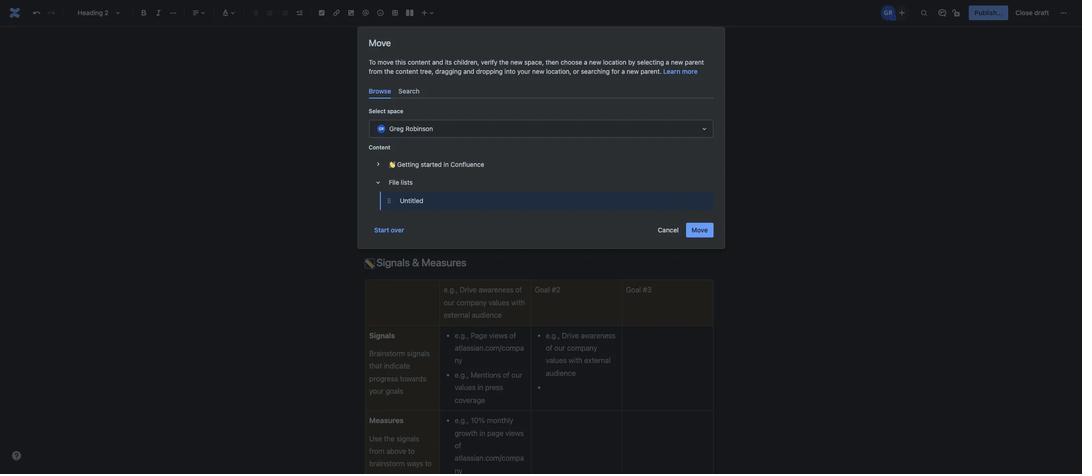Task type: locate. For each thing, give the bounding box(es) containing it.
0 vertical spatial and
[[433, 58, 444, 66]]

space,
[[525, 58, 544, 66]]

tree inside move dialog
[[369, 155, 714, 210]]

a up searching
[[584, 58, 588, 66]]

1 vertical spatial move
[[692, 226, 708, 234]]

learn
[[664, 67, 681, 75]]

tab list containing browse
[[365, 83, 718, 99]]

tab list
[[365, 83, 718, 99]]

time
[[365, 64, 383, 72]]

indent tab image
[[294, 7, 305, 18]]

move dialog
[[358, 28, 725, 249]]

draft
[[1035, 9, 1050, 17]]

0 vertical spatial signals
[[377, 256, 410, 269]]

horizon:
[[384, 64, 413, 72]]

its
[[445, 58, 452, 66]]

close draft button
[[1011, 6, 1055, 20]]

italic ⌘i image
[[153, 7, 164, 18]]

&
[[412, 256, 420, 269]]

tree item
[[369, 173, 714, 210]]

open image
[[699, 123, 710, 134]]

start over button
[[369, 223, 410, 238]]

for
[[612, 67, 620, 75]]

greg
[[390, 125, 404, 132]]

move inside button
[[692, 226, 708, 234]]

1 vertical spatial and
[[464, 67, 475, 75]]

tab list inside move dialog
[[365, 83, 718, 99]]

the down move
[[385, 67, 394, 75]]

confluence image
[[7, 6, 22, 20]]

bullet list ⌘⇧8 image
[[250, 7, 261, 18]]

a
[[584, 58, 588, 66], [666, 58, 670, 66], [622, 67, 625, 75]]

:goal: image
[[365, 96, 374, 105], [365, 96, 374, 105]]

link image
[[331, 7, 342, 18]]

learn more
[[664, 67, 698, 75]]

new up into
[[511, 58, 523, 66]]

move down north
[[369, 38, 391, 48]]

0 vertical spatial move
[[369, 38, 391, 48]]

move for move button
[[692, 226, 708, 234]]

a right for
[[622, 67, 625, 75]]

numbered list ⌘⇧7 image
[[265, 7, 276, 18]]

1 vertical spatial measures
[[369, 417, 404, 425]]

action item image
[[316, 7, 327, 18]]

1 horizontal spatial the
[[500, 58, 509, 66]]

publish... button
[[970, 6, 1009, 20]]

and
[[433, 58, 444, 66], [464, 67, 475, 75]]

children,
[[454, 58, 480, 66]]

tree item containing file lists
[[369, 173, 714, 210]]

robinson
[[406, 125, 433, 132]]

1 vertical spatial content
[[396, 67, 419, 75]]

new down by
[[627, 67, 639, 75]]

move right cancel
[[692, 226, 708, 234]]

getting started in confluence
[[397, 160, 485, 168]]

choose
[[561, 58, 583, 66]]

verify
[[481, 58, 498, 66]]

tree
[[369, 155, 714, 210]]

cancel
[[658, 226, 679, 234]]

0 vertical spatial measures
[[422, 256, 467, 269]]

start
[[374, 226, 390, 234]]

and left its
[[433, 58, 444, 66]]

signals
[[377, 256, 410, 269], [369, 331, 395, 340]]

cancel button
[[653, 223, 685, 238]]

the
[[500, 58, 509, 66], [385, 67, 394, 75]]

0 vertical spatial content
[[408, 58, 431, 66]]

to
[[369, 58, 376, 66]]

signals & measures
[[374, 256, 467, 269]]

content
[[408, 58, 431, 66], [396, 67, 419, 75]]

1 horizontal spatial move
[[692, 226, 708, 234]]

space
[[388, 108, 404, 115]]

move button
[[687, 223, 714, 238]]

0 vertical spatial the
[[500, 58, 509, 66]]

0 horizontal spatial the
[[385, 67, 394, 75]]

and down children,
[[464, 67, 475, 75]]

to move this content and its children, verify the new space, then choose a new location by selecting a new parent from the content tree, dragging and dropping into your new location, or searching for a new parent.
[[369, 58, 705, 75]]

search
[[399, 87, 420, 95]]

signals for signals & measures
[[377, 256, 410, 269]]

1 vertical spatial the
[[385, 67, 394, 75]]

content
[[369, 144, 391, 151]]

outdent ⇧tab image
[[279, 7, 290, 18]]

the up into
[[500, 58, 509, 66]]

searching
[[581, 67, 610, 75]]

new
[[511, 58, 523, 66], [590, 58, 602, 66], [671, 58, 684, 66], [533, 67, 545, 75], [627, 67, 639, 75]]

0 horizontal spatial and
[[433, 58, 444, 66]]

star
[[406, 29, 420, 37]]

1 vertical spatial signals
[[369, 331, 395, 340]]

a up learn
[[666, 58, 670, 66]]

emoji image
[[375, 7, 386, 18]]

greg robinson image
[[882, 6, 896, 20]]

content up tree,
[[408, 58, 431, 66]]

measures
[[422, 256, 467, 269], [369, 417, 404, 425]]

browse
[[369, 87, 391, 95]]

signals for signals
[[369, 331, 395, 340]]

content down this
[[396, 67, 419, 75]]

1 horizontal spatial and
[[464, 67, 475, 75]]

0 horizontal spatial move
[[369, 38, 391, 48]]

:straight_ruler: image
[[365, 259, 374, 268], [365, 259, 374, 268]]

move
[[369, 38, 391, 48], [692, 226, 708, 234]]

tree containing getting started in confluence
[[369, 155, 714, 210]]

new up searching
[[590, 58, 602, 66]]

layouts image
[[405, 7, 416, 18]]



Task type: vqa. For each thing, say whether or not it's contained in the screenshot.
:goal: image
yes



Task type: describe. For each thing, give the bounding box(es) containing it.
1 horizontal spatial measures
[[422, 256, 467, 269]]

over
[[391, 226, 404, 234]]

start over
[[374, 226, 404, 234]]

greg robinson
[[390, 125, 433, 132]]

select space
[[369, 108, 404, 115]]

redo ⌘⇧z image
[[46, 7, 57, 18]]

select
[[369, 108, 386, 115]]

selecting
[[638, 58, 665, 66]]

parent.
[[641, 67, 662, 75]]

file lists
[[389, 179, 413, 186]]

new up learn more
[[671, 58, 684, 66]]

location,
[[546, 67, 572, 75]]

untitled
[[400, 197, 424, 205]]

1 horizontal spatial a
[[622, 67, 625, 75]]

mention image
[[361, 7, 372, 18]]

panel warning image
[[369, 28, 380, 39]]

into
[[505, 67, 516, 75]]

new down space,
[[533, 67, 545, 75]]

confluence
[[451, 160, 485, 168]]

pursuing
[[369, 154, 401, 162]]

by
[[629, 58, 636, 66]]

move
[[378, 58, 394, 66]]

or
[[574, 67, 580, 75]]

tree item inside move dialog
[[369, 173, 714, 210]]

close draft
[[1016, 9, 1050, 17]]

dragging
[[436, 67, 462, 75]]

in
[[444, 160, 449, 168]]

time horizon:
[[365, 64, 413, 72]]

north star
[[384, 29, 420, 37]]

undo ⌘z image
[[31, 7, 42, 18]]

dropping
[[477, 67, 503, 75]]

Select space text field
[[376, 124, 378, 134]]

more
[[683, 67, 698, 75]]

parent
[[685, 58, 705, 66]]

started
[[421, 160, 442, 168]]

this
[[396, 58, 406, 66]]

table image
[[390, 7, 401, 18]]

0 horizontal spatial a
[[584, 58, 588, 66]]

add image, video, or file image
[[346, 7, 357, 18]]

tree,
[[420, 67, 434, 75]]

bold ⌘b image
[[139, 7, 150, 18]]

move for move dialog
[[369, 38, 391, 48]]

Main content area, start typing to enter text. text field
[[360, 23, 719, 474]]

0 horizontal spatial measures
[[369, 417, 404, 425]]

then
[[546, 58, 559, 66]]

lists
[[401, 179, 413, 186]]

north
[[384, 29, 404, 37]]

close
[[1016, 9, 1033, 17]]

goals
[[374, 93, 403, 106]]

publish...
[[975, 9, 1003, 17]]

getting
[[397, 160, 419, 168]]

file
[[389, 179, 399, 186]]

location
[[603, 58, 627, 66]]

from
[[369, 67, 383, 75]]

your
[[518, 67, 531, 75]]

2 horizontal spatial a
[[666, 58, 670, 66]]

confluence image
[[7, 6, 22, 20]]

learn more link
[[664, 67, 698, 76]]



